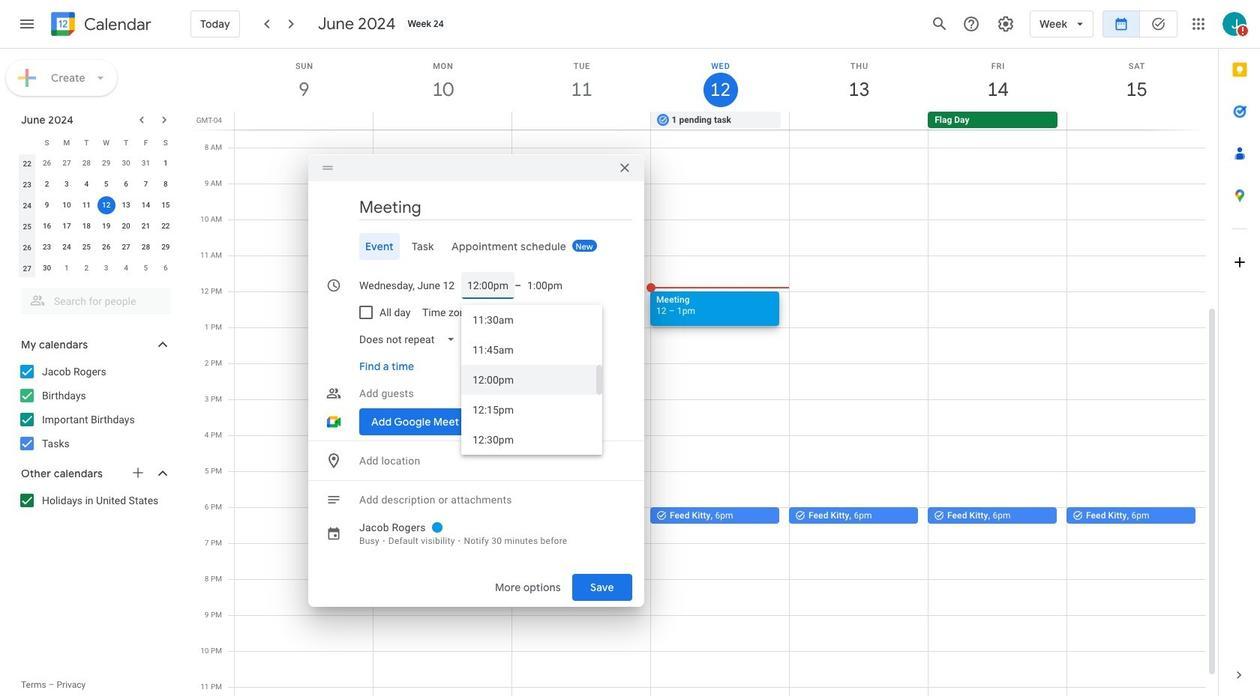 Task type: locate. For each thing, give the bounding box(es) containing it.
4 option from the top
[[461, 395, 596, 425]]

monday, june 10 element
[[374, 49, 512, 112]]

july 4 element
[[117, 260, 135, 278]]

25 element
[[77, 239, 95, 257]]

cell
[[235, 112, 373, 130], [373, 112, 512, 130], [512, 112, 651, 130], [789, 112, 928, 130], [1067, 112, 1205, 130], [96, 195, 116, 216]]

17 element
[[58, 218, 76, 236]]

3 option from the top
[[461, 365, 596, 395]]

Start time text field
[[467, 272, 509, 299]]

30 element
[[38, 260, 56, 278]]

settings menu image
[[997, 15, 1015, 33]]

sunday, june 9 element
[[235, 49, 374, 112]]

1 option from the top
[[461, 305, 596, 335]]

4 element
[[77, 176, 95, 194]]

row
[[228, 112, 1218, 130], [17, 132, 176, 153], [17, 153, 176, 174], [17, 174, 176, 195], [17, 195, 176, 216], [17, 216, 176, 237], [17, 237, 176, 258], [17, 258, 176, 279]]

july 6 element
[[157, 260, 175, 278]]

wednesday, june 12, today element
[[651, 49, 790, 112]]

None search field
[[0, 282, 186, 315]]

None field
[[353, 322, 462, 358]]

6 element
[[117, 176, 135, 194]]

may 26 element
[[38, 155, 56, 173]]

heading
[[81, 15, 151, 33]]

12, today element
[[97, 197, 115, 215]]

3 element
[[58, 176, 76, 194]]

option
[[461, 305, 596, 335], [461, 335, 596, 365], [461, 365, 596, 395], [461, 395, 596, 425], [461, 425, 596, 455]]

End time text field
[[527, 272, 563, 299]]

27 element
[[117, 239, 135, 257]]

july 3 element
[[97, 260, 115, 278]]

5 element
[[97, 176, 115, 194]]

5 option from the top
[[461, 425, 596, 455]]

calendar element
[[48, 9, 151, 42]]

heading inside calendar element
[[81, 15, 151, 33]]

15 element
[[157, 197, 175, 215]]

column header
[[17, 132, 37, 153]]

july 5 element
[[137, 260, 155, 278]]

add other calendars image
[[131, 466, 146, 481]]

saturday, june 15 element
[[1067, 49, 1206, 112]]

11 element
[[77, 197, 95, 215]]

june 2024 grid
[[14, 132, 176, 279]]

0 horizontal spatial tab list
[[320, 233, 632, 260]]

grid
[[192, 49, 1218, 697]]

row group
[[17, 153, 176, 279]]

thursday, june 13 element
[[790, 49, 929, 112]]

july 2 element
[[77, 260, 95, 278]]

19 element
[[97, 218, 115, 236]]

tab list
[[1219, 49, 1260, 655], [320, 233, 632, 260]]

tuesday, june 11 element
[[512, 49, 651, 112]]

20 element
[[117, 218, 135, 236]]

column header inside june 2024 grid
[[17, 132, 37, 153]]

22 element
[[157, 218, 175, 236]]



Task type: describe. For each thing, give the bounding box(es) containing it.
july 1 element
[[58, 260, 76, 278]]

2 option from the top
[[461, 335, 596, 365]]

1 horizontal spatial tab list
[[1219, 49, 1260, 655]]

14 element
[[137, 197, 155, 215]]

28 element
[[137, 239, 155, 257]]

may 28 element
[[77, 155, 95, 173]]

may 31 element
[[137, 155, 155, 173]]

24 element
[[58, 239, 76, 257]]

may 30 element
[[117, 155, 135, 173]]

9 element
[[38, 197, 56, 215]]

16 element
[[38, 218, 56, 236]]

new element
[[572, 240, 597, 252]]

7 element
[[137, 176, 155, 194]]

1 element
[[157, 155, 175, 173]]

2 element
[[38, 176, 56, 194]]

23 element
[[38, 239, 56, 257]]

8 element
[[157, 176, 175, 194]]

to element
[[515, 280, 521, 292]]

may 27 element
[[58, 155, 76, 173]]

Search for people text field
[[30, 288, 162, 315]]

cell inside row group
[[96, 195, 116, 216]]

29 element
[[157, 239, 175, 257]]

Start date text field
[[359, 272, 455, 299]]

Add title text field
[[359, 197, 632, 219]]

13 element
[[117, 197, 135, 215]]

21 element
[[137, 218, 155, 236]]

10 element
[[58, 197, 76, 215]]

start time list box
[[461, 305, 602, 455]]

18 element
[[77, 218, 95, 236]]

main drawer image
[[18, 15, 36, 33]]

26 element
[[97, 239, 115, 257]]

my calendars list
[[3, 360, 186, 456]]

friday, june 14 element
[[929, 49, 1067, 112]]

row group inside june 2024 grid
[[17, 153, 176, 279]]

may 29 element
[[97, 155, 115, 173]]



Task type: vqa. For each thing, say whether or not it's contained in the screenshot.
Tab List to the right
yes



